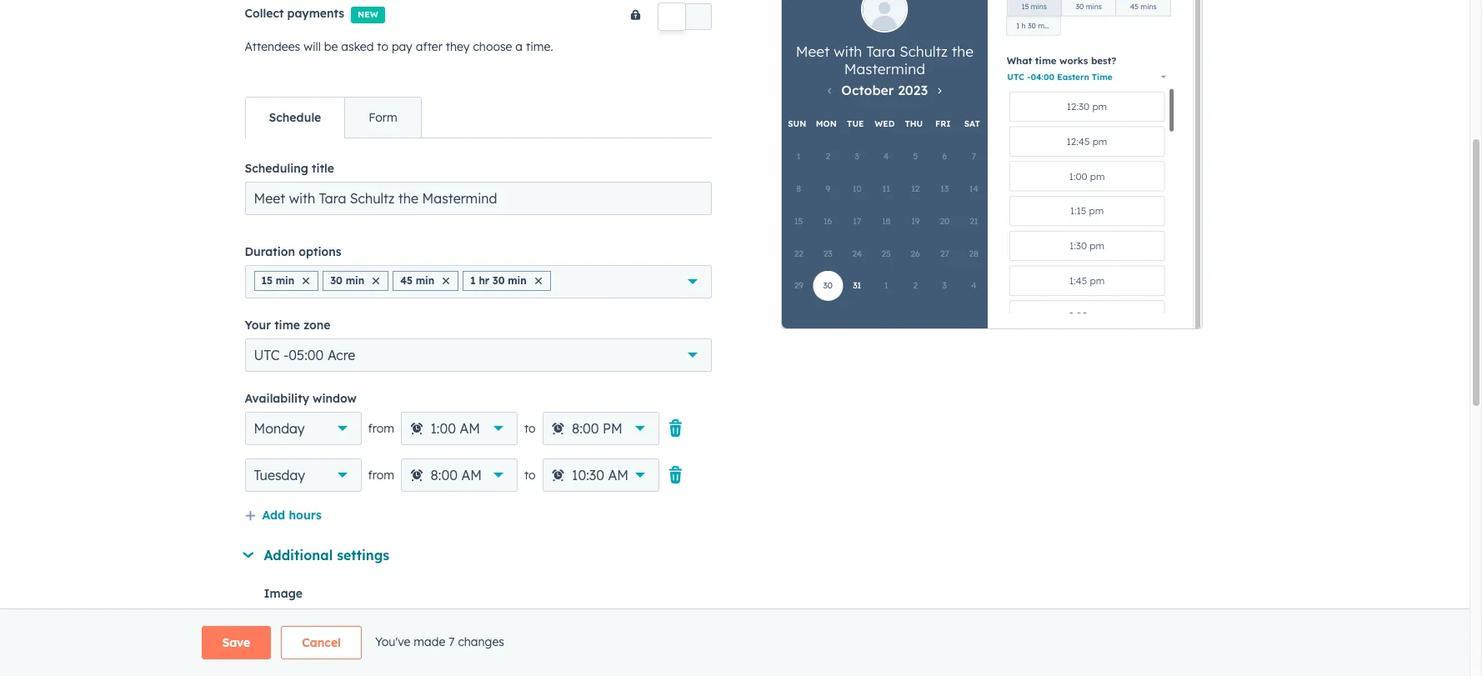 Task type: locate. For each thing, give the bounding box(es) containing it.
1 vertical spatial from
[[368, 468, 394, 483]]

scheduling
[[245, 161, 309, 176]]

1 horizontal spatial 8:00
[[572, 420, 599, 437]]

attendees will be asked to pay after they choose a time.
[[245, 39, 553, 54]]

be right will
[[324, 39, 338, 54]]

schedule
[[269, 110, 321, 125]]

10:30 am
[[572, 467, 629, 483]]

30 right hr
[[493, 274, 505, 287]]

schedule link
[[246, 97, 345, 137]]

asked
[[341, 39, 374, 54]]

tab panel containing utc -05:00 acre
[[242, 137, 712, 676]]

from for 8:00
[[368, 468, 394, 483]]

15 min
[[261, 274, 295, 287]]

to left 10:30
[[525, 468, 536, 483]]

close image
[[303, 277, 310, 284], [443, 277, 450, 284]]

close image right 30 min
[[373, 277, 380, 284]]

from left 8:00 am
[[368, 468, 394, 483]]

tab list
[[245, 96, 422, 138]]

form link
[[345, 97, 421, 137]]

utc
[[254, 347, 280, 363]]

tab panel
[[242, 137, 712, 676]]

min right hr
[[508, 274, 527, 287]]

0 vertical spatial to
[[377, 39, 389, 54]]

a
[[516, 39, 523, 54], [300, 644, 308, 659]]

8:00 am
[[431, 467, 482, 483]]

min
[[276, 274, 295, 287], [346, 274, 365, 287], [416, 274, 435, 287], [508, 274, 527, 287]]

close image for 15 min
[[303, 277, 310, 284]]

0 horizontal spatial close image
[[303, 277, 310, 284]]

2 close image from the left
[[443, 277, 450, 284]]

3 min from the left
[[416, 274, 435, 287]]

am right 1:00
[[460, 420, 480, 437]]

am inside 1:00 am popup button
[[460, 420, 480, 437]]

to
[[377, 39, 389, 54], [525, 421, 536, 436], [525, 468, 536, 483]]

min left 45
[[346, 274, 365, 287]]

0 vertical spatial a
[[516, 39, 523, 54]]

avatar
[[356, 613, 397, 629]]

30
[[330, 274, 343, 287], [493, 274, 505, 287]]

10:30 am button
[[543, 458, 659, 492]]

1 horizontal spatial close image
[[443, 277, 450, 284]]

tab list containing schedule
[[245, 96, 422, 138]]

8:00
[[572, 420, 599, 437], [431, 467, 458, 483]]

8:00 pm
[[572, 420, 623, 437]]

8:00 inside 'popup button'
[[431, 467, 458, 483]]

0 horizontal spatial 30
[[330, 274, 343, 287]]

when a meeting can be scheduled
[[264, 644, 462, 659]]

1 min from the left
[[276, 274, 295, 287]]

save button
[[201, 626, 271, 660]]

2 min from the left
[[346, 274, 365, 287]]

0 vertical spatial be
[[324, 39, 338, 54]]

2 vertical spatial to
[[525, 468, 536, 483]]

close image right 1 hr 30 min
[[535, 277, 542, 284]]

8:00 for 8:00 pm
[[572, 420, 599, 437]]

cancel
[[302, 635, 341, 650]]

close image
[[373, 277, 380, 284], [535, 277, 542, 284]]

0 horizontal spatial close image
[[373, 277, 380, 284]]

am right 10:30
[[608, 467, 629, 483]]

attendees
[[245, 39, 300, 54]]

8:00 am button
[[401, 458, 518, 492]]

am for 10:30 am
[[608, 467, 629, 483]]

save
[[222, 635, 250, 650]]

close image right 15 min
[[303, 277, 310, 284]]

availability window
[[245, 391, 357, 406]]

am inside 10:30 am popup button
[[608, 467, 629, 483]]

zone
[[304, 317, 331, 332]]

monday
[[254, 420, 305, 437]]

2 close image from the left
[[535, 277, 542, 284]]

1 hr 30 min
[[470, 274, 527, 287]]

1 vertical spatial to
[[525, 421, 536, 436]]

8:00 inside popup button
[[572, 420, 599, 437]]

1 close image from the left
[[303, 277, 310, 284]]

choose
[[473, 39, 512, 54]]

8:00 down 1:00
[[431, 467, 458, 483]]

when
[[264, 644, 297, 659]]

to left 8:00 pm
[[525, 421, 536, 436]]

you've made 7 changes
[[375, 634, 505, 649]]

close image for 1 hr 30 min
[[535, 277, 542, 284]]

min right 45
[[416, 274, 435, 287]]

scheduling title
[[245, 161, 334, 176]]

be right can
[[386, 644, 400, 659]]

time.
[[526, 39, 553, 54]]

1 horizontal spatial close image
[[535, 277, 542, 284]]

Scheduling title text field
[[245, 182, 712, 215]]

utc -05:00 acre
[[254, 347, 356, 363]]

am inside 8:00 am 'popup button'
[[462, 467, 482, 483]]

min right 15
[[276, 274, 295, 287]]

4 min from the left
[[508, 274, 527, 287]]

tuesday button
[[245, 458, 362, 492]]

hr
[[479, 274, 490, 287]]

acre
[[328, 347, 356, 363]]

8:00 for 8:00 am
[[431, 467, 458, 483]]

from left 1:00
[[368, 421, 394, 436]]

made
[[414, 634, 446, 649]]

1 from from the top
[[368, 421, 394, 436]]

am down 1:00 am popup button on the bottom of page
[[462, 467, 482, 483]]

availability
[[245, 391, 309, 406]]

can
[[362, 644, 383, 659]]

30 down options
[[330, 274, 343, 287]]

8:00 left pm
[[572, 420, 599, 437]]

monday button
[[245, 412, 362, 445]]

a left time.
[[516, 39, 523, 54]]

payments
[[287, 6, 344, 21]]

utc -05:00 acre button
[[245, 338, 712, 372]]

1 vertical spatial a
[[300, 644, 308, 659]]

-
[[284, 347, 289, 363]]

to left the pay at the top left of page
[[377, 39, 389, 54]]

a right when
[[300, 644, 308, 659]]

1 30 from the left
[[330, 274, 343, 287]]

1 vertical spatial be
[[386, 644, 400, 659]]

tuesday
[[254, 467, 305, 483]]

1 vertical spatial 8:00
[[431, 467, 458, 483]]

will
[[304, 39, 321, 54]]

duration options
[[245, 244, 342, 259]]

close image left 1
[[443, 277, 450, 284]]

1:00 am
[[431, 420, 480, 437]]

2 from from the top
[[368, 468, 394, 483]]

be
[[324, 39, 338, 54], [386, 644, 400, 659]]

1 close image from the left
[[373, 277, 380, 284]]

scheduled
[[404, 644, 462, 659]]

from
[[368, 421, 394, 436], [368, 468, 394, 483]]

am
[[460, 420, 480, 437], [462, 467, 482, 483], [608, 467, 629, 483]]

1 horizontal spatial 30
[[493, 274, 505, 287]]

your time zone
[[245, 317, 331, 332]]

0 vertical spatial 8:00
[[572, 420, 599, 437]]

from for 1:00
[[368, 421, 394, 436]]

cancel button
[[281, 626, 362, 660]]

7
[[449, 634, 455, 649]]

0 horizontal spatial 8:00
[[431, 467, 458, 483]]

additional settings button
[[242, 547, 712, 563]]

page section element
[[161, 626, 1309, 660]]

0 vertical spatial from
[[368, 421, 394, 436]]



Task type: vqa. For each thing, say whether or not it's contained in the screenshot.
NEXT associated with Next
no



Task type: describe. For each thing, give the bounding box(es) containing it.
45 min
[[400, 274, 435, 287]]

image
[[264, 586, 303, 601]]

close image for 30 min
[[373, 277, 380, 284]]

min for 30 min
[[346, 274, 365, 287]]

new
[[358, 9, 378, 20]]

title
[[312, 161, 334, 176]]

05:00
[[289, 347, 324, 363]]

options
[[299, 244, 342, 259]]

0 horizontal spatial be
[[324, 39, 338, 54]]

min for 45 min
[[416, 274, 435, 287]]

hours
[[289, 508, 322, 523]]

your
[[245, 317, 271, 332]]

8:00 pm button
[[543, 412, 659, 445]]

additional settings
[[264, 547, 390, 563]]

30 min
[[330, 274, 365, 287]]

am for 8:00 am
[[462, 467, 482, 483]]

duration
[[245, 244, 295, 259]]

you've
[[375, 634, 411, 649]]

changes
[[458, 634, 505, 649]]

form
[[369, 110, 398, 125]]

0 horizontal spatial a
[[300, 644, 308, 659]]

additional
[[264, 547, 333, 563]]

to for 1:00 am
[[525, 421, 536, 436]]

1
[[470, 274, 476, 287]]

add hours button
[[245, 505, 322, 527]]

45
[[400, 274, 413, 287]]

collect payments
[[245, 6, 344, 21]]

time
[[274, 317, 300, 332]]

settings
[[337, 547, 390, 563]]

caret image
[[243, 552, 253, 558]]

1 horizontal spatial a
[[516, 39, 523, 54]]

availability window element
[[245, 412, 712, 492]]

collect
[[245, 6, 284, 21]]

am for 1:00 am
[[460, 420, 480, 437]]

add hours
[[262, 508, 322, 523]]

add
[[262, 508, 285, 523]]

pay
[[392, 39, 413, 54]]

2 30 from the left
[[493, 274, 505, 287]]

after
[[416, 39, 443, 54]]

close image for 45 min
[[443, 277, 450, 284]]

organizer avatar
[[291, 613, 397, 629]]

image element
[[264, 607, 712, 634]]

10:30
[[572, 467, 605, 483]]

to for 8:00 am
[[525, 468, 536, 483]]

15
[[261, 274, 273, 287]]

meeting
[[311, 644, 358, 659]]

pm
[[603, 420, 623, 437]]

1:00
[[431, 420, 456, 437]]

1:00 am button
[[401, 412, 518, 445]]

window
[[313, 391, 357, 406]]

organizer
[[291, 613, 352, 629]]

1 horizontal spatial be
[[386, 644, 400, 659]]

min for 15 min
[[276, 274, 295, 287]]

they
[[446, 39, 470, 54]]



